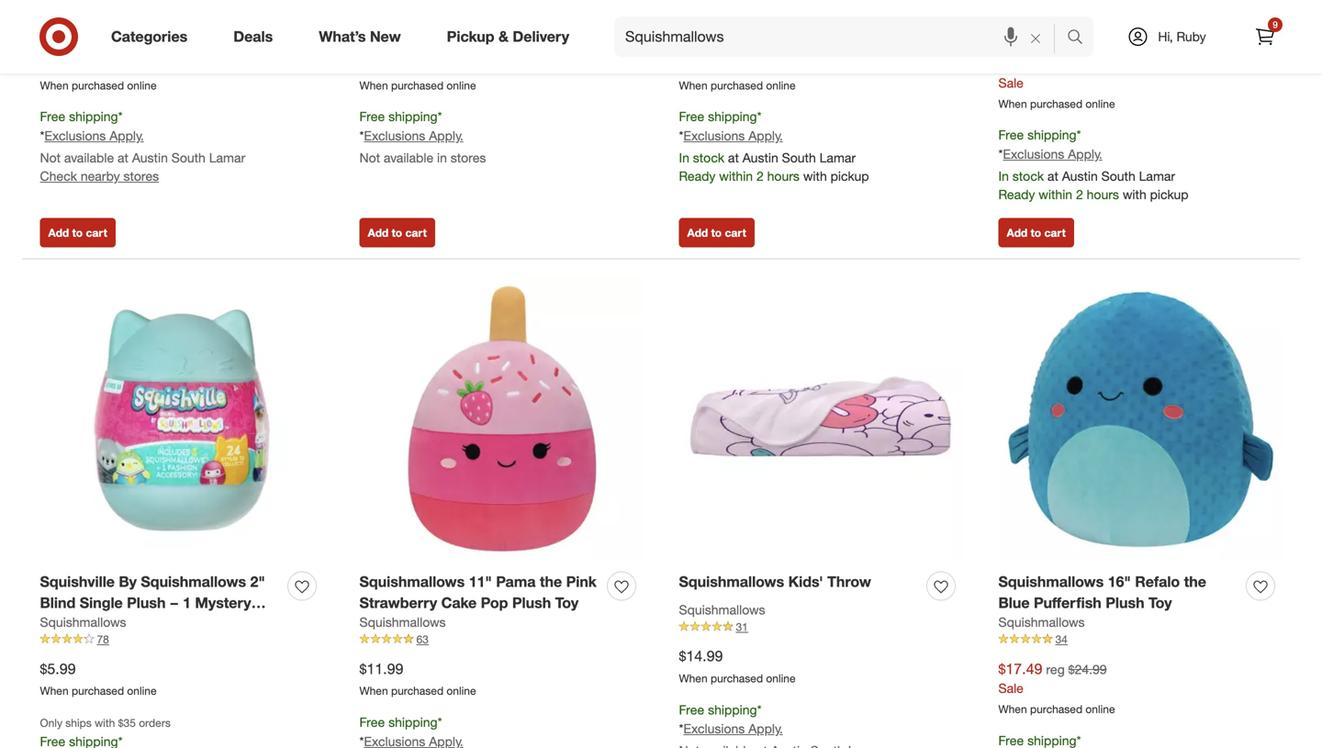 Task type: describe. For each thing, give the bounding box(es) containing it.
within for when purchased online
[[719, 168, 753, 184]]

34 link
[[999, 632, 1282, 648]]

9 link
[[1245, 17, 1286, 57]]

3 add to cart from the left
[[687, 226, 746, 240]]

lamar for $11.99
[[820, 150, 856, 166]]

online inside the $10.49 reg $14.99 sale when purchased online
[[1086, 97, 1115, 110]]

in inside squishville by squishmallows 2" blind single plush – 1 mystery plush in capsule (1 ct)
[[83, 615, 95, 633]]

online down 63 link
[[447, 684, 476, 698]]

¬
[[884, 8, 896, 26]]

squishmallows kids' throw link
[[679, 572, 871, 593]]

3 cart from the left
[[725, 226, 746, 240]]

what's new link
[[303, 17, 424, 57]]

available for at
[[64, 150, 114, 166]]

nearby
[[81, 168, 120, 184]]

throw
[[827, 573, 871, 591]]

only for ¬
[[840, 9, 866, 25]]

31 link
[[679, 619, 963, 635]]

single
[[80, 594, 123, 612]]

3 add to cart button from the left
[[679, 218, 755, 247]]

hi, ruby
[[1158, 28, 1206, 45]]

$10.49
[[999, 54, 1043, 72]]

at inside free shipping * * exclusions apply. not available at austin south lamar check nearby stores
[[118, 150, 129, 166]]

pickup for when purchased online
[[831, 168, 869, 184]]

shipping inside free shipping * * exclusions apply. not available in stores
[[389, 108, 438, 125]]

online down what can we help you find? suggestions appear below search box
[[766, 78, 796, 92]]

$11.99 when purchased online for squishmallows
[[679, 54, 796, 92]]

squishmallows inside squishville by squishmallows 2" blind single plush – 1 mystery plush in capsule (1 ct)
[[141, 573, 246, 591]]

$11.99 when purchased online for squishmallows 11" pama the pink strawberry cake pop plush toy
[[360, 660, 476, 698]]

mystery
[[195, 594, 251, 612]]

2 to from the left
[[392, 226, 402, 240]]

pufferfish
[[1034, 594, 1102, 612]]

63 link
[[360, 632, 643, 648]]

austin for $11.99
[[743, 150, 779, 166]]

exclusions inside free shipping * * exclusions apply. not available at austin south lamar check nearby stores
[[44, 128, 106, 144]]

16"
[[1108, 573, 1131, 591]]

toy inside squishmallows 16" refalo the blue pufferfish plush toy
[[1149, 594, 1172, 612]]

online inside '$17.49 reg $24.99 sale when purchased online'
[[1086, 703, 1115, 716]]

sale for $17.49
[[999, 681, 1024, 697]]

78
[[97, 633, 109, 647]]

reg for $10.49
[[1046, 55, 1065, 72]]

check
[[40, 168, 77, 184]]

free shipping * * exclusions apply. not available in stores
[[360, 108, 486, 166]]

exclusions apply. link for $24.99
[[44, 128, 144, 144]]

blind
[[40, 594, 76, 612]]

2 cart from the left
[[405, 226, 427, 240]]

purchased inside '$17.49 reg $24.99 sale when purchased online'
[[1030, 703, 1083, 716]]

search button
[[1059, 17, 1103, 61]]

free shipping *
[[360, 714, 442, 731]]

add for third the add to cart button from left
[[687, 226, 708, 240]]

search
[[1059, 29, 1103, 47]]

refalo
[[1135, 573, 1180, 591]]

$24.99 inside '$17.49 reg $24.99 sale when purchased online'
[[1069, 661, 1107, 678]]

purchased inside $14.99 when purchased online
[[711, 672, 763, 685]]

online inside $24.99 when purchased online
[[127, 78, 157, 92]]

add for second the add to cart button from the left
[[368, 226, 389, 240]]

2 for when purchased online
[[757, 168, 764, 184]]

deals link
[[218, 17, 296, 57]]

stock for when purchased online
[[693, 150, 725, 166]]

squishville by squishmallows 2" blind single plush – 1 mystery plush in capsule (1 ct) link
[[40, 572, 281, 633]]

blue
[[999, 594, 1030, 612]]

10
[[1056, 27, 1068, 41]]

ready for when purchased online
[[679, 168, 716, 184]]

plush inside squishmallows 16" refalo the blue pufferfish plush toy
[[1106, 594, 1145, 612]]

pickup & delivery link
[[431, 17, 592, 57]]

4 to from the left
[[1031, 226, 1041, 240]]

with for sale
[[1123, 186, 1147, 202]]

kids'
[[788, 573, 823, 591]]

what's
[[319, 28, 366, 46]]

when inside the $10.49 reg $14.99 sale when purchased online
[[999, 97, 1027, 110]]

deals
[[233, 28, 273, 46]]

$5.99 when purchased online
[[40, 660, 157, 698]]

$17.49 reg $24.99 sale when purchased online
[[999, 660, 1115, 716]]

at inside only at ¬
[[870, 9, 881, 25]]

in for sale
[[999, 168, 1009, 184]]

free shipping * * exclusions apply. not available at austin south lamar check nearby stores
[[40, 108, 245, 184]]

$11.99 for squishmallows
[[679, 54, 723, 72]]

2"
[[250, 573, 265, 591]]

ruby
[[1177, 28, 1206, 45]]

(1
[[160, 615, 173, 633]]

$24.99 inside $24.99 when purchased online
[[40, 54, 84, 72]]

31
[[736, 620, 748, 634]]

when inside $24.99 when purchased online
[[40, 78, 69, 92]]

ct)
[[177, 615, 195, 633]]

2 add to cart from the left
[[368, 226, 427, 240]]

pama
[[496, 573, 536, 591]]

pickup
[[447, 28, 495, 46]]

squishmallows 11" pama the pink strawberry cake pop plush toy
[[360, 573, 597, 612]]

34
[[1056, 633, 1068, 647]]

&
[[499, 28, 509, 46]]

purchased inside the $10.49 reg $14.99 sale when purchased online
[[1030, 97, 1083, 110]]

squishmallows 16" refalo the blue pufferfish plush toy
[[999, 573, 1207, 612]]

ready for sale
[[999, 186, 1035, 202]]

south for $24.99
[[171, 150, 206, 166]]

categories
[[111, 28, 188, 46]]

online inside the $5.99 when purchased online
[[127, 684, 157, 698]]



Task type: vqa. For each thing, say whether or not it's contained in the screenshot.
for
no



Task type: locate. For each thing, give the bounding box(es) containing it.
1 vertical spatial in
[[999, 168, 1009, 184]]

at
[[870, 9, 881, 25], [118, 150, 129, 166], [728, 150, 739, 166], [1048, 168, 1059, 184]]

11"
[[469, 573, 492, 591]]

0 horizontal spatial stores
[[124, 168, 159, 184]]

toy inside squishmallows 11" pama the pink strawberry cake pop plush toy
[[555, 594, 579, 612]]

1 vertical spatial only
[[40, 716, 62, 730]]

plush inside squishmallows 11" pama the pink strawberry cake pop plush toy
[[512, 594, 551, 612]]

1 vertical spatial $11.99
[[360, 660, 404, 678]]

by
[[119, 573, 137, 591]]

1 horizontal spatial available
[[384, 150, 434, 166]]

3 add from the left
[[687, 226, 708, 240]]

add to cart
[[48, 226, 107, 240], [368, 226, 427, 240], [687, 226, 746, 240], [1007, 226, 1066, 240]]

pickup for sale
[[1150, 186, 1189, 202]]

free shipping * * exclusions apply.
[[679, 702, 783, 737]]

0 horizontal spatial pickup
[[831, 168, 869, 184]]

when
[[40, 78, 69, 92], [360, 78, 388, 92], [679, 78, 708, 92], [999, 97, 1027, 110], [679, 672, 708, 685], [40, 684, 69, 698], [360, 684, 388, 698], [999, 703, 1027, 716]]

2 horizontal spatial lamar
[[1139, 168, 1176, 184]]

orders
[[139, 716, 171, 730]]

categories link
[[96, 17, 210, 57]]

0 vertical spatial ready
[[679, 168, 716, 184]]

2
[[757, 168, 764, 184], [1076, 186, 1083, 202]]

squishmallows inside squishmallows 11" pama the pink strawberry cake pop plush toy
[[360, 573, 465, 591]]

what's new
[[319, 28, 401, 46]]

4 add from the left
[[1007, 226, 1028, 240]]

1 horizontal spatial within
[[1039, 186, 1073, 202]]

austin
[[132, 150, 168, 166], [743, 150, 779, 166], [1062, 168, 1098, 184]]

purchased inside the $5.99 when purchased online
[[72, 684, 124, 698]]

0 horizontal spatial $11.99 when purchased online
[[360, 660, 476, 698]]

exclusions apply. link for $14.99
[[684, 721, 783, 737]]

1 vertical spatial in
[[83, 615, 95, 633]]

when inside $14.99 when purchased online
[[679, 672, 708, 685]]

add to cart button
[[40, 218, 116, 247], [360, 218, 435, 247], [679, 218, 755, 247], [999, 218, 1074, 247]]

$11.99 for squishmallows 11" pama the pink strawberry cake pop plush toy
[[360, 660, 404, 678]]

1 add from the left
[[48, 226, 69, 240]]

2 reg from the top
[[1046, 661, 1065, 678]]

free shipping * * exclusions apply. in stock at  austin south lamar ready within 2 hours with pickup for when purchased online
[[679, 108, 869, 184]]

in down when purchased online
[[437, 150, 447, 166]]

strawberry
[[360, 594, 437, 612]]

2 the from the left
[[1184, 573, 1207, 591]]

0 horizontal spatial within
[[719, 168, 753, 184]]

1 horizontal spatial toy
[[1149, 594, 1172, 612]]

squishville
[[40, 573, 115, 591]]

with for when purchased online
[[803, 168, 827, 184]]

0 vertical spatial $11.99
[[679, 54, 723, 72]]

toy down pink
[[555, 594, 579, 612]]

online
[[127, 78, 157, 92], [447, 78, 476, 92], [766, 78, 796, 92], [1086, 97, 1115, 110], [766, 672, 796, 685], [127, 684, 157, 698], [447, 684, 476, 698], [1086, 703, 1115, 716]]

0 vertical spatial in
[[679, 150, 690, 166]]

sale down $10.49
[[999, 75, 1024, 91]]

1 sale from the top
[[999, 75, 1024, 91]]

1 toy from the left
[[555, 594, 579, 612]]

1 horizontal spatial $11.99 when purchased online
[[679, 54, 796, 92]]

stock for sale
[[1013, 168, 1044, 184]]

2 horizontal spatial austin
[[1062, 168, 1098, 184]]

1 to from the left
[[72, 226, 83, 240]]

0 horizontal spatial ready
[[679, 168, 716, 184]]

free inside free shipping * * exclusions apply. not available in stores
[[360, 108, 385, 125]]

check nearby stores button
[[40, 167, 159, 185]]

0 horizontal spatial south
[[171, 150, 206, 166]]

$14.99 when purchased online
[[679, 647, 796, 685]]

0 vertical spatial $24.99
[[40, 54, 84, 72]]

0 vertical spatial only
[[840, 9, 866, 25]]

exclusions
[[44, 128, 106, 144], [364, 128, 425, 144], [684, 128, 745, 144], [1003, 146, 1065, 162], [684, 721, 745, 737]]

9
[[1273, 19, 1278, 30]]

only left the ¬
[[840, 9, 866, 25]]

0 horizontal spatial not
[[40, 150, 61, 166]]

2 not from the left
[[360, 150, 380, 166]]

cart
[[86, 226, 107, 240], [405, 226, 427, 240], [725, 226, 746, 240], [1045, 226, 1066, 240]]

1 horizontal spatial stock
[[1013, 168, 1044, 184]]

online down the categories
[[127, 78, 157, 92]]

shipping
[[69, 108, 118, 125], [389, 108, 438, 125], [708, 108, 757, 125], [1028, 127, 1077, 143], [708, 702, 757, 718], [389, 714, 438, 731]]

shipping inside free shipping * * exclusions apply.
[[708, 702, 757, 718]]

1 horizontal spatial south
[[782, 150, 816, 166]]

capsule
[[100, 615, 156, 633]]

hours for sale
[[1087, 186, 1119, 202]]

10 link
[[999, 26, 1282, 42]]

exclusions inside free shipping * * exclusions apply. not available in stores
[[364, 128, 425, 144]]

1 cart from the left
[[86, 226, 107, 240]]

reg inside '$17.49 reg $24.99 sale when purchased online'
[[1046, 661, 1065, 678]]

1
[[183, 594, 191, 612]]

1 horizontal spatial free shipping * * exclusions apply. in stock at  austin south lamar ready within 2 hours with pickup
[[999, 127, 1189, 202]]

available for in
[[384, 150, 434, 166]]

in left 78 on the left of page
[[83, 615, 95, 633]]

to
[[72, 226, 83, 240], [392, 226, 402, 240], [711, 226, 722, 240], [1031, 226, 1041, 240]]

plush down 16"
[[1106, 594, 1145, 612]]

reg
[[1046, 55, 1065, 72], [1046, 661, 1065, 678]]

in
[[679, 150, 690, 166], [999, 168, 1009, 184]]

when inside '$17.49 reg $24.99 sale when purchased online'
[[999, 703, 1027, 716]]

hi,
[[1158, 28, 1173, 45]]

the for refalo
[[1184, 573, 1207, 591]]

reg down the 10 on the right of page
[[1046, 55, 1065, 72]]

plush down pama
[[512, 594, 551, 612]]

1 horizontal spatial $11.99
[[679, 54, 723, 72]]

0 horizontal spatial in
[[83, 615, 95, 633]]

the
[[540, 573, 562, 591], [1184, 573, 1207, 591]]

apply. inside free shipping * * exclusions apply.
[[749, 721, 783, 737]]

1 vertical spatial $14.99
[[679, 647, 723, 665]]

free inside free shipping * * exclusions apply.
[[679, 702, 705, 718]]

1 vertical spatial with
[[1123, 186, 1147, 202]]

1 horizontal spatial not
[[360, 150, 380, 166]]

1 the from the left
[[540, 573, 562, 591]]

0 horizontal spatial in
[[679, 150, 690, 166]]

stock
[[693, 150, 725, 166], [1013, 168, 1044, 184]]

new
[[370, 28, 401, 46]]

0 horizontal spatial toy
[[555, 594, 579, 612]]

78 link
[[40, 632, 324, 648]]

austin for $24.99
[[132, 150, 168, 166]]

squishmallows 16" refalo the blue pufferfish plush toy image
[[999, 277, 1282, 561], [999, 277, 1282, 561]]

sale
[[999, 75, 1024, 91], [999, 681, 1024, 697]]

4 add to cart button from the left
[[999, 218, 1074, 247]]

1 horizontal spatial lamar
[[820, 150, 856, 166]]

toy down refalo at the right of page
[[1149, 594, 1172, 612]]

0 horizontal spatial available
[[64, 150, 114, 166]]

add for first the add to cart button from the right
[[1007, 226, 1028, 240]]

$14.99 up free shipping * * exclusions apply.
[[679, 647, 723, 665]]

63
[[416, 633, 429, 647]]

1 vertical spatial within
[[1039, 186, 1073, 202]]

3 to from the left
[[711, 226, 722, 240]]

2 available from the left
[[384, 150, 434, 166]]

stores inside free shipping * * exclusions apply. not available at austin south lamar check nearby stores
[[124, 168, 159, 184]]

within
[[719, 168, 753, 184], [1039, 186, 1073, 202]]

$14.99 inside $14.99 when purchased online
[[679, 647, 723, 665]]

squishville by squishmallows 2" blind single plush – 1 mystery plush in capsule (1 ct)
[[40, 573, 265, 633]]

1 vertical spatial reg
[[1046, 661, 1065, 678]]

stores
[[451, 150, 486, 166], [124, 168, 159, 184]]

0 vertical spatial within
[[719, 168, 753, 184]]

–
[[170, 594, 179, 612]]

1 vertical spatial sale
[[999, 681, 1024, 697]]

0 horizontal spatial hours
[[767, 168, 800, 184]]

sale inside '$17.49 reg $24.99 sale when purchased online'
[[999, 681, 1024, 697]]

squishmallows kids' throw
[[679, 573, 871, 591]]

squishmallows 11" pama the pink strawberry cake pop plush toy image
[[360, 277, 643, 561], [360, 277, 643, 561]]

1 horizontal spatial pickup
[[1150, 186, 1189, 202]]

0 horizontal spatial only
[[40, 716, 62, 730]]

0 vertical spatial 2
[[757, 168, 764, 184]]

1 vertical spatial stores
[[124, 168, 159, 184]]

not inside free shipping * * exclusions apply. not available in stores
[[360, 150, 380, 166]]

4 add to cart from the left
[[1007, 226, 1066, 240]]

reg for $17.49
[[1046, 661, 1065, 678]]

not for free shipping * * exclusions apply. not available at austin south lamar check nearby stores
[[40, 150, 61, 166]]

0 vertical spatial sale
[[999, 75, 1024, 91]]

1 horizontal spatial stores
[[451, 150, 486, 166]]

1 vertical spatial 2
[[1076, 186, 1083, 202]]

not up check
[[40, 150, 61, 166]]

squishmallows kids' throw image
[[679, 277, 963, 561], [679, 277, 963, 561]]

1 horizontal spatial austin
[[743, 150, 779, 166]]

1 vertical spatial hours
[[1087, 186, 1119, 202]]

$14.99 down 'search'
[[1069, 55, 1107, 72]]

only left ships
[[40, 716, 62, 730]]

1 add to cart from the left
[[48, 226, 107, 240]]

hours
[[767, 168, 800, 184], [1087, 186, 1119, 202]]

stores down when purchased online
[[451, 150, 486, 166]]

$11.99
[[679, 54, 723, 72], [360, 660, 404, 678]]

0 horizontal spatial $11.99
[[360, 660, 404, 678]]

pickup & delivery
[[447, 28, 569, 46]]

lamar inside free shipping * * exclusions apply. not available at austin south lamar check nearby stores
[[209, 150, 245, 166]]

4 cart from the left
[[1045, 226, 1066, 240]]

not inside free shipping * * exclusions apply. not available at austin south lamar check nearby stores
[[40, 150, 61, 166]]

stores inside free shipping * * exclusions apply. not available in stores
[[451, 150, 486, 166]]

0 vertical spatial reg
[[1046, 55, 1065, 72]]

1 available from the left
[[64, 150, 114, 166]]

pink
[[566, 573, 597, 591]]

exclusions apply. link
[[44, 128, 144, 144], [364, 128, 464, 144], [684, 128, 783, 144], [1003, 146, 1103, 162], [684, 721, 783, 737]]

1 horizontal spatial with
[[803, 168, 827, 184]]

$14.99 inside the $10.49 reg $14.99 sale when purchased online
[[1069, 55, 1107, 72]]

squishville by squishmallows 2" blind single plush – 1 mystery plush in capsule (1 ct) image
[[40, 277, 324, 561], [40, 277, 324, 561]]

1 add to cart button from the left
[[40, 218, 116, 247]]

1 horizontal spatial 2
[[1076, 186, 1083, 202]]

austin inside free shipping * * exclusions apply. not available at austin south lamar check nearby stores
[[132, 150, 168, 166]]

purchased inside $24.99 when purchased online
[[72, 78, 124, 92]]

available inside free shipping * * exclusions apply. not available in stores
[[384, 150, 434, 166]]

sale inside the $10.49 reg $14.99 sale when purchased online
[[999, 75, 1024, 91]]

when purchased online
[[360, 78, 476, 92]]

0 horizontal spatial stock
[[693, 150, 725, 166]]

only inside only at ¬
[[840, 9, 866, 25]]

1 vertical spatial stock
[[1013, 168, 1044, 184]]

1 vertical spatial $24.99
[[1069, 661, 1107, 678]]

0 vertical spatial in
[[437, 150, 447, 166]]

1 horizontal spatial the
[[1184, 573, 1207, 591]]

the for pama
[[540, 573, 562, 591]]

sale for $10.49
[[999, 75, 1024, 91]]

sale down $17.49
[[999, 681, 1024, 697]]

lamar for $24.99
[[209, 150, 245, 166]]

1 reg from the top
[[1046, 55, 1065, 72]]

0 horizontal spatial 2
[[757, 168, 764, 184]]

not down when purchased online
[[360, 150, 380, 166]]

$35
[[118, 716, 136, 730]]

$11.99 when purchased online
[[679, 54, 796, 92], [360, 660, 476, 698]]

exclusions inside free shipping * * exclusions apply.
[[684, 721, 745, 737]]

online down pickup
[[447, 78, 476, 92]]

online up orders
[[127, 684, 157, 698]]

2 for sale
[[1076, 186, 1083, 202]]

squishmallows 11" pama the pink strawberry cake pop plush toy link
[[360, 572, 600, 614]]

2 horizontal spatial with
[[1123, 186, 1147, 202]]

pop
[[481, 594, 508, 612]]

in inside free shipping * * exclusions apply. not available in stores
[[437, 150, 447, 166]]

free shipping * * exclusions apply. in stock at  austin south lamar ready within 2 hours with pickup for sale
[[999, 127, 1189, 202]]

What can we help you find? suggestions appear below search field
[[614, 17, 1072, 57]]

when inside the $5.99 when purchased online
[[40, 684, 69, 698]]

0 horizontal spatial austin
[[132, 150, 168, 166]]

online down 34 link
[[1086, 703, 1115, 716]]

1 horizontal spatial hours
[[1087, 186, 1119, 202]]

0 horizontal spatial $24.99
[[40, 54, 84, 72]]

lamar
[[209, 150, 245, 166], [820, 150, 856, 166], [1139, 168, 1176, 184]]

add
[[48, 226, 69, 240], [368, 226, 389, 240], [687, 226, 708, 240], [1007, 226, 1028, 240]]

available
[[64, 150, 114, 166], [384, 150, 434, 166]]

1 not from the left
[[40, 150, 61, 166]]

$5.99
[[40, 660, 76, 678]]

1 vertical spatial pickup
[[1150, 186, 1189, 202]]

plush up capsule
[[127, 594, 166, 612]]

toy
[[555, 594, 579, 612], [1149, 594, 1172, 612]]

2 toy from the left
[[1149, 594, 1172, 612]]

1 horizontal spatial in
[[437, 150, 447, 166]]

online up free shipping * * exclusions apply.
[[766, 672, 796, 685]]

in for when purchased online
[[679, 150, 690, 166]]

1 horizontal spatial only
[[840, 9, 866, 25]]

$24.99
[[40, 54, 84, 72], [1069, 661, 1107, 678]]

plush
[[127, 594, 166, 612], [512, 594, 551, 612], [1106, 594, 1145, 612], [40, 615, 79, 633]]

$14.99
[[1069, 55, 1107, 72], [679, 647, 723, 665]]

$17.49
[[999, 660, 1043, 678]]

ready
[[679, 168, 716, 184], [999, 186, 1035, 202]]

with
[[803, 168, 827, 184], [1123, 186, 1147, 202], [95, 716, 115, 730]]

ships
[[65, 716, 92, 730]]

only at ¬
[[840, 8, 896, 26]]

reg inside the $10.49 reg $14.99 sale when purchased online
[[1046, 55, 1065, 72]]

0 vertical spatial with
[[803, 168, 827, 184]]

0 horizontal spatial free shipping * * exclusions apply. in stock at  austin south lamar ready within 2 hours with pickup
[[679, 108, 869, 184]]

2 vertical spatial with
[[95, 716, 115, 730]]

plush down "blind"
[[40, 615, 79, 633]]

not
[[40, 150, 61, 166], [360, 150, 380, 166]]

0 vertical spatial pickup
[[831, 168, 869, 184]]

squishmallows
[[40, 9, 126, 25], [679, 9, 765, 25], [999, 9, 1085, 25], [141, 573, 246, 591], [360, 573, 465, 591], [679, 573, 784, 591], [999, 573, 1104, 591], [679, 602, 765, 618], [40, 614, 126, 631], [360, 614, 446, 631], [999, 614, 1085, 631]]

shipping inside free shipping * * exclusions apply. not available at austin south lamar check nearby stores
[[69, 108, 118, 125]]

exclusions apply. link for $11.99
[[684, 128, 783, 144]]

0 vertical spatial $11.99 when purchased online
[[679, 54, 796, 92]]

available up check nearby stores 'button'
[[64, 150, 114, 166]]

0 vertical spatial stock
[[693, 150, 725, 166]]

free shipping * * exclusions apply. in stock at  austin south lamar ready within 2 hours with pickup
[[679, 108, 869, 184], [999, 127, 1189, 202]]

within for sale
[[1039, 186, 1073, 202]]

not for free shipping * * exclusions apply. not available in stores
[[360, 150, 380, 166]]

1 horizontal spatial in
[[999, 168, 1009, 184]]

add for 4th the add to cart button from right
[[48, 226, 69, 240]]

1 vertical spatial $11.99 when purchased online
[[360, 660, 476, 698]]

south for $11.99
[[782, 150, 816, 166]]

0 vertical spatial $14.99
[[1069, 55, 1107, 72]]

2 add from the left
[[368, 226, 389, 240]]

the inside squishmallows 11" pama the pink strawberry cake pop plush toy
[[540, 573, 562, 591]]

free inside free shipping * * exclusions apply. not available at austin south lamar check nearby stores
[[40, 108, 65, 125]]

the inside squishmallows 16" refalo the blue pufferfish plush toy
[[1184, 573, 1207, 591]]

south inside free shipping * * exclusions apply. not available at austin south lamar check nearby stores
[[171, 150, 206, 166]]

0 horizontal spatial the
[[540, 573, 562, 591]]

cake
[[441, 594, 477, 612]]

reg down '34'
[[1046, 661, 1065, 678]]

the left pink
[[540, 573, 562, 591]]

$24.99 when purchased online
[[40, 54, 157, 92]]

available inside free shipping * * exclusions apply. not available at austin south lamar check nearby stores
[[64, 150, 114, 166]]

1 horizontal spatial ready
[[999, 186, 1035, 202]]

1 horizontal spatial $14.99
[[1069, 55, 1107, 72]]

hours for when purchased online
[[767, 168, 800, 184]]

apply. inside free shipping * * exclusions apply. not available in stores
[[429, 128, 464, 144]]

the right refalo at the right of page
[[1184, 573, 1207, 591]]

$10.49 reg $14.99 sale when purchased online
[[999, 54, 1115, 110]]

0 vertical spatial stores
[[451, 150, 486, 166]]

online inside $14.99 when purchased online
[[766, 672, 796, 685]]

2 sale from the top
[[999, 681, 1024, 697]]

0 horizontal spatial lamar
[[209, 150, 245, 166]]

south
[[171, 150, 206, 166], [782, 150, 816, 166], [1102, 168, 1136, 184]]

delivery
[[513, 28, 569, 46]]

stores right nearby
[[124, 168, 159, 184]]

apply. inside free shipping * * exclusions apply. not available at austin south lamar check nearby stores
[[109, 128, 144, 144]]

only ships with $35 orders
[[40, 716, 171, 730]]

squishmallows 16" refalo the blue pufferfish plush toy link
[[999, 572, 1239, 614]]

online down search button
[[1086, 97, 1115, 110]]

1 horizontal spatial $24.99
[[1069, 661, 1107, 678]]

1 vertical spatial ready
[[999, 186, 1035, 202]]

only for with
[[40, 716, 62, 730]]

squishmallows inside squishmallows 16" refalo the blue pufferfish plush toy
[[999, 573, 1104, 591]]

0 horizontal spatial with
[[95, 716, 115, 730]]

available down when purchased online
[[384, 150, 434, 166]]

2 horizontal spatial south
[[1102, 168, 1136, 184]]

0 horizontal spatial $14.99
[[679, 647, 723, 665]]

only
[[840, 9, 866, 25], [40, 716, 62, 730]]

0 vertical spatial hours
[[767, 168, 800, 184]]

2 add to cart button from the left
[[360, 218, 435, 247]]



